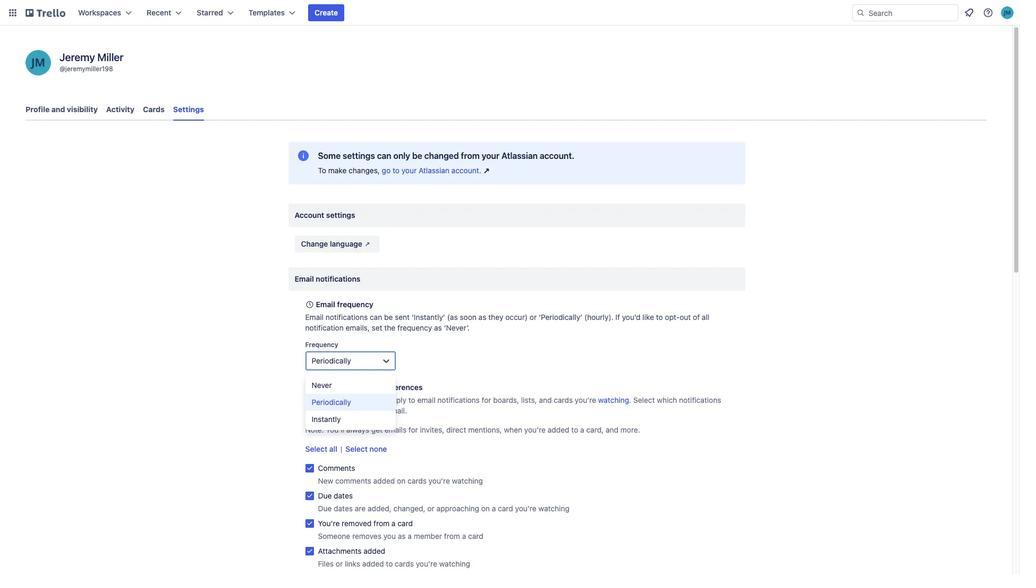Task type: describe. For each thing, give the bounding box(es) containing it.
make
[[328, 166, 347, 175]]

jeremy miller (jeremymiller198) image
[[1001, 6, 1014, 19]]

comments
[[318, 463, 355, 473]]

recent
[[147, 8, 171, 17]]

0 horizontal spatial or
[[336, 559, 343, 568]]

select inside . select which notifications you'd like to receive via email.
[[634, 395, 655, 404]]

be inside email notifications can be sent 'instantly' (as soon as they occur) or 'periodically' (hourly). if you'd like to opt-out of all notification emails, set the frequency as 'never'.
[[384, 313, 393, 322]]

which
[[657, 395, 677, 404]]

language
[[330, 239, 362, 248]]

email for email notifications
[[295, 274, 314, 283]]

recent button
[[140, 4, 188, 21]]

jeremy
[[60, 51, 95, 63]]

new comments added on cards you're watching
[[318, 476, 483, 485]]

you're
[[318, 519, 340, 528]]

to left card,
[[572, 425, 578, 434]]

from for member
[[444, 532, 460, 541]]

0 horizontal spatial select
[[305, 444, 328, 453]]

they
[[489, 313, 504, 322]]

notifications up 'direct'
[[438, 395, 480, 404]]

never
[[312, 381, 332, 390]]

soon
[[460, 313, 477, 322]]

attachments
[[318, 546, 362, 555]]

select all button
[[305, 444, 337, 454]]

to
[[318, 166, 326, 175]]

files
[[318, 559, 334, 568]]

back to home image
[[26, 4, 65, 21]]

profile
[[26, 105, 50, 114]]

note:
[[305, 425, 324, 434]]

a up you at the bottom of the page
[[392, 519, 396, 528]]

you
[[384, 532, 396, 541]]

@
[[60, 65, 65, 73]]

0 horizontal spatial only
[[372, 395, 386, 404]]

profile and visibility link
[[26, 100, 98, 119]]

out
[[680, 313, 691, 322]]

0 horizontal spatial on
[[397, 476, 406, 485]]

are
[[355, 504, 366, 513]]

1 vertical spatial card
[[398, 519, 413, 528]]

1 horizontal spatial only
[[394, 151, 410, 161]]

a right approaching at the left bottom of page
[[492, 504, 496, 513]]

removes
[[352, 532, 382, 541]]

email frequency
[[316, 300, 374, 309]]

jeremymiller198
[[65, 65, 113, 73]]

someone
[[318, 532, 350, 541]]

sm image
[[362, 239, 373, 249]]

some
[[318, 151, 341, 161]]

cards link
[[143, 100, 165, 119]]

settings link
[[173, 100, 204, 121]]

files or links added to cards you're watching
[[318, 559, 470, 568]]

templates button
[[242, 4, 302, 21]]

notification inside email notifications can be sent 'instantly' (as soon as they occur) or 'periodically' (hourly). if you'd like to opt-out of all notification emails, set the frequency as 'never'.
[[305, 323, 344, 332]]

go
[[382, 166, 391, 175]]

0 horizontal spatial account.
[[452, 166, 481, 175]]

to inside email notifications can be sent 'instantly' (as soon as they occur) or 'periodically' (hourly). if you'd like to opt-out of all notification emails, set the frequency as 'never'.
[[656, 313, 663, 322]]

approaching
[[437, 504, 479, 513]]

can for notifications
[[370, 313, 382, 322]]

watching link
[[598, 395, 629, 404]]

account settings
[[295, 210, 355, 220]]

0 vertical spatial cards
[[554, 395, 573, 404]]

cards
[[143, 105, 165, 114]]

0 horizontal spatial and
[[51, 105, 65, 114]]

primary element
[[0, 0, 1021, 26]]

frequency
[[305, 341, 338, 349]]

starred button
[[190, 4, 240, 21]]

invites,
[[420, 425, 445, 434]]

a left member
[[408, 532, 412, 541]]

notifications up 'email frequency'
[[316, 274, 361, 283]]

lists,
[[521, 395, 537, 404]]

0 vertical spatial preferences
[[380, 383, 423, 392]]

receive
[[348, 406, 373, 415]]

1 periodically from the top
[[312, 356, 351, 365]]

these
[[305, 395, 326, 404]]

notifications inside email notifications can be sent 'instantly' (as soon as they occur) or 'periodically' (hourly). if you'd like to opt-out of all notification emails, set the frequency as 'never'.
[[326, 313, 368, 322]]

to inside go to your atlassian account. link
[[393, 166, 400, 175]]

workspaces button
[[72, 4, 138, 21]]

someone removes you as a member from a card
[[318, 532, 484, 541]]

set
[[372, 323, 383, 332]]

select none button
[[346, 444, 387, 454]]

change language link
[[295, 235, 379, 252]]

added down "removes"
[[364, 546, 385, 555]]

direct
[[447, 425, 466, 434]]

select all | select none
[[305, 444, 387, 453]]

.
[[629, 395, 632, 404]]

'instantly'
[[412, 313, 445, 322]]

none
[[370, 444, 387, 453]]

0 horizontal spatial frequency
[[337, 300, 374, 309]]

due dates are added, changed, or approaching on a card you're watching
[[318, 504, 570, 513]]

0 horizontal spatial preferences
[[328, 395, 370, 404]]

links
[[345, 559, 360, 568]]

when
[[504, 425, 523, 434]]

the
[[385, 323, 396, 332]]

emails,
[[346, 323, 370, 332]]

to inside . select which notifications you'd like to receive via email.
[[339, 406, 346, 415]]

1 horizontal spatial card
[[468, 532, 484, 541]]

of
[[693, 313, 700, 322]]

activity link
[[106, 100, 134, 119]]

boards,
[[493, 395, 519, 404]]

to left email
[[409, 395, 416, 404]]

card,
[[587, 425, 604, 434]]



Task type: locate. For each thing, give the bounding box(es) containing it.
1 vertical spatial cards
[[408, 476, 427, 485]]

email notification preferences
[[316, 383, 423, 392]]

be up the
[[384, 313, 393, 322]]

starred
[[197, 8, 223, 17]]

2 periodically from the top
[[312, 398, 351, 407]]

1 horizontal spatial account.
[[540, 151, 575, 161]]

1 dates from the top
[[334, 491, 353, 500]]

dates
[[334, 491, 353, 500], [334, 504, 353, 513]]

2 vertical spatial or
[[336, 559, 343, 568]]

account.
[[540, 151, 575, 161], [452, 166, 481, 175]]

go to your atlassian account. link
[[382, 165, 492, 176]]

added,
[[368, 504, 392, 513]]

0 horizontal spatial atlassian
[[419, 166, 450, 175]]

0 vertical spatial on
[[397, 476, 406, 485]]

1 vertical spatial atlassian
[[419, 166, 450, 175]]

1 vertical spatial like
[[326, 406, 337, 415]]

only up go to your atlassian account. at the top of the page
[[394, 151, 410, 161]]

you'd inside email notifications can be sent 'instantly' (as soon as they occur) or 'periodically' (hourly). if you'd like to opt-out of all notification emails, set the frequency as 'never'.
[[622, 313, 641, 322]]

all inside email notifications can be sent 'instantly' (as soon as they occur) or 'periodically' (hourly). if you'd like to opt-out of all notification emails, set the frequency as 'never'.
[[702, 313, 710, 322]]

email.
[[387, 406, 407, 415]]

0 vertical spatial all
[[702, 313, 710, 322]]

2 horizontal spatial from
[[461, 151, 480, 161]]

(hourly).
[[585, 313, 614, 322]]

2 horizontal spatial and
[[606, 425, 619, 434]]

2 horizontal spatial card
[[498, 504, 513, 513]]

0 vertical spatial for
[[482, 395, 491, 404]]

preferences up apply
[[380, 383, 423, 392]]

0 horizontal spatial from
[[374, 519, 390, 528]]

workspaces
[[78, 8, 121, 17]]

due up you're
[[318, 504, 332, 513]]

from right member
[[444, 532, 460, 541]]

dates for due dates are added, changed, or approaching on a card you're watching
[[334, 504, 353, 513]]

1 horizontal spatial preferences
[[380, 383, 423, 392]]

2 vertical spatial from
[[444, 532, 460, 541]]

1 horizontal spatial your
[[482, 151, 500, 161]]

as down 'instantly'
[[434, 323, 442, 332]]

0 horizontal spatial all
[[329, 444, 337, 453]]

1 horizontal spatial on
[[481, 504, 490, 513]]

1 vertical spatial periodically
[[312, 398, 351, 407]]

1 horizontal spatial or
[[428, 504, 435, 513]]

1 vertical spatial frequency
[[398, 323, 432, 332]]

0 horizontal spatial like
[[326, 406, 337, 415]]

templates
[[249, 8, 285, 17]]

0 vertical spatial due
[[318, 491, 332, 500]]

email notifications
[[295, 274, 361, 283]]

1 vertical spatial settings
[[326, 210, 355, 220]]

0 vertical spatial card
[[498, 504, 513, 513]]

on up changed, at the left bottom of page
[[397, 476, 406, 485]]

settings for account
[[326, 210, 355, 220]]

only up via
[[372, 395, 386, 404]]

be up go to your atlassian account. at the top of the page
[[412, 151, 422, 161]]

emails
[[385, 425, 407, 434]]

occur)
[[506, 313, 528, 322]]

you'll
[[326, 425, 344, 434]]

email down change
[[295, 274, 314, 283]]

like left 'opt-'
[[643, 313, 654, 322]]

frequency up 'emails,'
[[337, 300, 374, 309]]

due for due dates are added, changed, or approaching on a card you're watching
[[318, 504, 332, 513]]

profile and visibility
[[26, 105, 98, 114]]

settings for some
[[343, 151, 375, 161]]

and right 'lists,'
[[539, 395, 552, 404]]

jeremy miller @ jeremymiller198
[[60, 51, 124, 73]]

a left card,
[[580, 425, 585, 434]]

2 horizontal spatial or
[[530, 313, 537, 322]]

changed,
[[394, 504, 426, 513]]

0 horizontal spatial as
[[398, 532, 406, 541]]

settings up language
[[326, 210, 355, 220]]

|
[[341, 444, 342, 453]]

can up set on the left of page
[[370, 313, 382, 322]]

removed
[[342, 519, 372, 528]]

open information menu image
[[983, 7, 994, 18]]

as left they
[[479, 313, 487, 322]]

all left the |
[[329, 444, 337, 453]]

frequency inside email notifications can be sent 'instantly' (as soon as they occur) or 'periodically' (hourly). if you'd like to opt-out of all notification emails, set the frequency as 'never'.
[[398, 323, 432, 332]]

settings
[[343, 151, 375, 161], [326, 210, 355, 220]]

notifications inside . select which notifications you'd like to receive via email.
[[679, 395, 722, 404]]

frequency
[[337, 300, 374, 309], [398, 323, 432, 332]]

1 horizontal spatial select
[[346, 444, 368, 453]]

0 vertical spatial or
[[530, 313, 537, 322]]

1 horizontal spatial all
[[702, 313, 710, 322]]

or right changed, at the left bottom of page
[[428, 504, 435, 513]]

1 vertical spatial all
[[329, 444, 337, 453]]

email for email frequency
[[316, 300, 335, 309]]

1 horizontal spatial you'd
[[622, 313, 641, 322]]

can inside email notifications can be sent 'instantly' (as soon as they occur) or 'periodically' (hourly). if you'd like to opt-out of all notification emails, set the frequency as 'never'.
[[370, 313, 382, 322]]

changes,
[[349, 166, 380, 175]]

member
[[414, 532, 442, 541]]

change
[[301, 239, 328, 248]]

email up these
[[316, 383, 335, 392]]

periodically up instantly on the left of the page
[[312, 398, 351, 407]]

like inside . select which notifications you'd like to receive via email.
[[326, 406, 337, 415]]

all right of
[[702, 313, 710, 322]]

like inside email notifications can be sent 'instantly' (as soon as they occur) or 'periodically' (hourly). if you'd like to opt-out of all notification emails, set the frequency as 'never'.
[[643, 313, 654, 322]]

Search field
[[865, 5, 958, 21]]

card right approaching at the left bottom of page
[[498, 504, 513, 513]]

search image
[[857, 9, 865, 17]]

you're removed from a card
[[318, 519, 413, 528]]

email inside email notifications can be sent 'instantly' (as soon as they occur) or 'periodically' (hourly). if you'd like to opt-out of all notification emails, set the frequency as 'never'.
[[305, 313, 324, 322]]

notification up frequency
[[305, 323, 344, 332]]

2 vertical spatial and
[[606, 425, 619, 434]]

1 horizontal spatial from
[[444, 532, 460, 541]]

like down these
[[326, 406, 337, 415]]

select down note:
[[305, 444, 328, 453]]

can up go
[[377, 151, 392, 161]]

you'd inside . select which notifications you'd like to receive via email.
[[305, 406, 324, 415]]

create
[[315, 8, 338, 17]]

1 vertical spatial as
[[434, 323, 442, 332]]

0 horizontal spatial for
[[409, 425, 418, 434]]

to make changes,
[[318, 166, 382, 175]]

visibility
[[67, 105, 98, 114]]

1 due from the top
[[318, 491, 332, 500]]

new
[[318, 476, 333, 485]]

periodically
[[312, 356, 351, 365], [312, 398, 351, 407]]

1 vertical spatial dates
[[334, 504, 353, 513]]

0 notifications image
[[963, 6, 976, 19]]

card down approaching at the left bottom of page
[[468, 532, 484, 541]]

2 horizontal spatial as
[[479, 313, 487, 322]]

. select which notifications you'd like to receive via email.
[[305, 395, 722, 415]]

0 vertical spatial periodically
[[312, 356, 351, 365]]

select right the |
[[346, 444, 368, 453]]

0 vertical spatial from
[[461, 151, 480, 161]]

1 vertical spatial notification
[[337, 383, 378, 392]]

dates for due dates
[[334, 491, 353, 500]]

if
[[616, 313, 620, 322]]

0 vertical spatial frequency
[[337, 300, 374, 309]]

email notifications can be sent 'instantly' (as soon as they occur) or 'periodically' (hourly). if you'd like to opt-out of all notification emails, set the frequency as 'never'.
[[305, 313, 710, 332]]

and right profile
[[51, 105, 65, 114]]

due dates
[[318, 491, 353, 500]]

2 vertical spatial as
[[398, 532, 406, 541]]

from
[[461, 151, 480, 161], [374, 519, 390, 528], [444, 532, 460, 541]]

notification up receive at the bottom of the page
[[337, 383, 378, 392]]

1 vertical spatial and
[[539, 395, 552, 404]]

account
[[295, 210, 324, 220]]

notifications down 'email frequency'
[[326, 313, 368, 322]]

a down approaching at the left bottom of page
[[462, 532, 466, 541]]

email for email notifications can be sent 'instantly' (as soon as they occur) or 'periodically' (hourly). if you'd like to opt-out of all notification emails, set the frequency as 'never'.
[[305, 313, 324, 322]]

miller
[[97, 51, 124, 63]]

(as
[[447, 313, 458, 322]]

1 vertical spatial preferences
[[328, 395, 370, 404]]

more.
[[621, 425, 640, 434]]

to down you at the bottom of the page
[[386, 559, 393, 568]]

you'd down these
[[305, 406, 324, 415]]

added right links
[[362, 559, 384, 568]]

2 dates from the top
[[334, 504, 353, 513]]

email
[[295, 274, 314, 283], [316, 300, 335, 309], [305, 313, 324, 322], [316, 383, 335, 392]]

and right card,
[[606, 425, 619, 434]]

2 vertical spatial cards
[[395, 559, 414, 568]]

added left card,
[[548, 425, 570, 434]]

change language
[[301, 239, 362, 248]]

1 horizontal spatial as
[[434, 323, 442, 332]]

as right you at the bottom of the page
[[398, 532, 406, 541]]

your
[[482, 151, 500, 161], [402, 166, 417, 175]]

0 vertical spatial like
[[643, 313, 654, 322]]

a
[[580, 425, 585, 434], [492, 504, 496, 513], [392, 519, 396, 528], [408, 532, 412, 541], [462, 532, 466, 541]]

to right go
[[393, 166, 400, 175]]

0 vertical spatial settings
[[343, 151, 375, 161]]

on right approaching at the left bottom of page
[[481, 504, 490, 513]]

1 vertical spatial or
[[428, 504, 435, 513]]

0 vertical spatial as
[[479, 313, 487, 322]]

can for settings
[[377, 151, 392, 161]]

1 vertical spatial can
[[370, 313, 382, 322]]

from down added,
[[374, 519, 390, 528]]

cards
[[554, 395, 573, 404], [408, 476, 427, 485], [395, 559, 414, 568]]

due down new
[[318, 491, 332, 500]]

switch to… image
[[7, 7, 18, 18]]

notifications
[[316, 274, 361, 283], [326, 313, 368, 322], [438, 395, 480, 404], [679, 395, 722, 404]]

apply
[[388, 395, 407, 404]]

like
[[643, 313, 654, 322], [326, 406, 337, 415]]

2 horizontal spatial select
[[634, 395, 655, 404]]

email
[[418, 395, 436, 404]]

via
[[375, 406, 385, 415]]

2 vertical spatial card
[[468, 532, 484, 541]]

these preferences only apply to email notifications for boards, lists, and cards you're watching
[[305, 395, 629, 404]]

1 horizontal spatial for
[[482, 395, 491, 404]]

0 vertical spatial atlassian
[[502, 151, 538, 161]]

watching
[[598, 395, 629, 404], [452, 476, 483, 485], [539, 504, 570, 513], [439, 559, 470, 568]]

your right the changed
[[482, 151, 500, 161]]

email for email notification preferences
[[316, 383, 335, 392]]

go to your atlassian account.
[[382, 166, 481, 175]]

0 vertical spatial notification
[[305, 323, 344, 332]]

1 vertical spatial your
[[402, 166, 417, 175]]

or inside email notifications can be sent 'instantly' (as soon as they occur) or 'periodically' (hourly). if you'd like to opt-out of all notification emails, set the frequency as 'never'.
[[530, 313, 537, 322]]

1 vertical spatial you'd
[[305, 406, 324, 415]]

attachments added
[[318, 546, 385, 555]]

due for due dates
[[318, 491, 332, 500]]

0 vertical spatial your
[[482, 151, 500, 161]]

card up someone removes you as a member from a card
[[398, 519, 413, 528]]

dates down due dates
[[334, 504, 353, 513]]

changed
[[424, 151, 459, 161]]

1 vertical spatial for
[[409, 425, 418, 434]]

create button
[[308, 4, 345, 21]]

0 vertical spatial account.
[[540, 151, 575, 161]]

or right occur)
[[530, 313, 537, 322]]

dates down comments
[[334, 491, 353, 500]]

1 horizontal spatial atlassian
[[502, 151, 538, 161]]

periodically down frequency
[[312, 356, 351, 365]]

to left receive at the bottom of the page
[[339, 406, 346, 415]]

preferences up receive at the bottom of the page
[[328, 395, 370, 404]]

1 vertical spatial on
[[481, 504, 490, 513]]

email up frequency
[[305, 313, 324, 322]]

0 vertical spatial be
[[412, 151, 422, 161]]

for right emails
[[409, 425, 418, 434]]

email down email notifications
[[316, 300, 335, 309]]

to left 'opt-'
[[656, 313, 663, 322]]

your right go
[[402, 166, 417, 175]]

0 vertical spatial can
[[377, 151, 392, 161]]

or down attachments
[[336, 559, 343, 568]]

1 vertical spatial only
[[372, 395, 386, 404]]

2 due from the top
[[318, 504, 332, 513]]

'never'.
[[444, 323, 470, 332]]

for
[[482, 395, 491, 404], [409, 425, 418, 434]]

0 horizontal spatial be
[[384, 313, 393, 322]]

0 horizontal spatial your
[[402, 166, 417, 175]]

only
[[394, 151, 410, 161], [372, 395, 386, 404]]

1 horizontal spatial and
[[539, 395, 552, 404]]

frequency down sent
[[398, 323, 432, 332]]

select right .
[[634, 395, 655, 404]]

mentions,
[[468, 425, 502, 434]]

1 horizontal spatial be
[[412, 151, 422, 161]]

instantly
[[312, 415, 341, 424]]

opt-
[[665, 313, 680, 322]]

you'd right if on the right
[[622, 313, 641, 322]]

0 vertical spatial you'd
[[622, 313, 641, 322]]

0 horizontal spatial you'd
[[305, 406, 324, 415]]

jeremy miller (jeremymiller198) image
[[26, 50, 51, 75]]

1 vertical spatial from
[[374, 519, 390, 528]]

note: you'll always get emails for invites, direct mentions, when you're added to a card, and more.
[[305, 425, 640, 434]]

0 horizontal spatial card
[[398, 519, 413, 528]]

cards down someone removes you as a member from a card
[[395, 559, 414, 568]]

1 vertical spatial be
[[384, 313, 393, 322]]

cards right 'lists,'
[[554, 395, 573, 404]]

notifications right which
[[679, 395, 722, 404]]

0 vertical spatial dates
[[334, 491, 353, 500]]

added up added,
[[373, 476, 395, 485]]

0 vertical spatial and
[[51, 105, 65, 114]]

cards up changed, at the left bottom of page
[[408, 476, 427, 485]]

comments
[[335, 476, 371, 485]]

1 horizontal spatial like
[[643, 313, 654, 322]]

settings
[[173, 105, 204, 114]]

for left boards,
[[482, 395, 491, 404]]

from right the changed
[[461, 151, 480, 161]]

settings up changes,
[[343, 151, 375, 161]]

from for changed
[[461, 151, 480, 161]]

1 horizontal spatial frequency
[[398, 323, 432, 332]]

1 vertical spatial due
[[318, 504, 332, 513]]

1 vertical spatial account.
[[452, 166, 481, 175]]

0 vertical spatial only
[[394, 151, 410, 161]]

'periodically'
[[539, 313, 583, 322]]



Task type: vqa. For each thing, say whether or not it's contained in the screenshot.
to
yes



